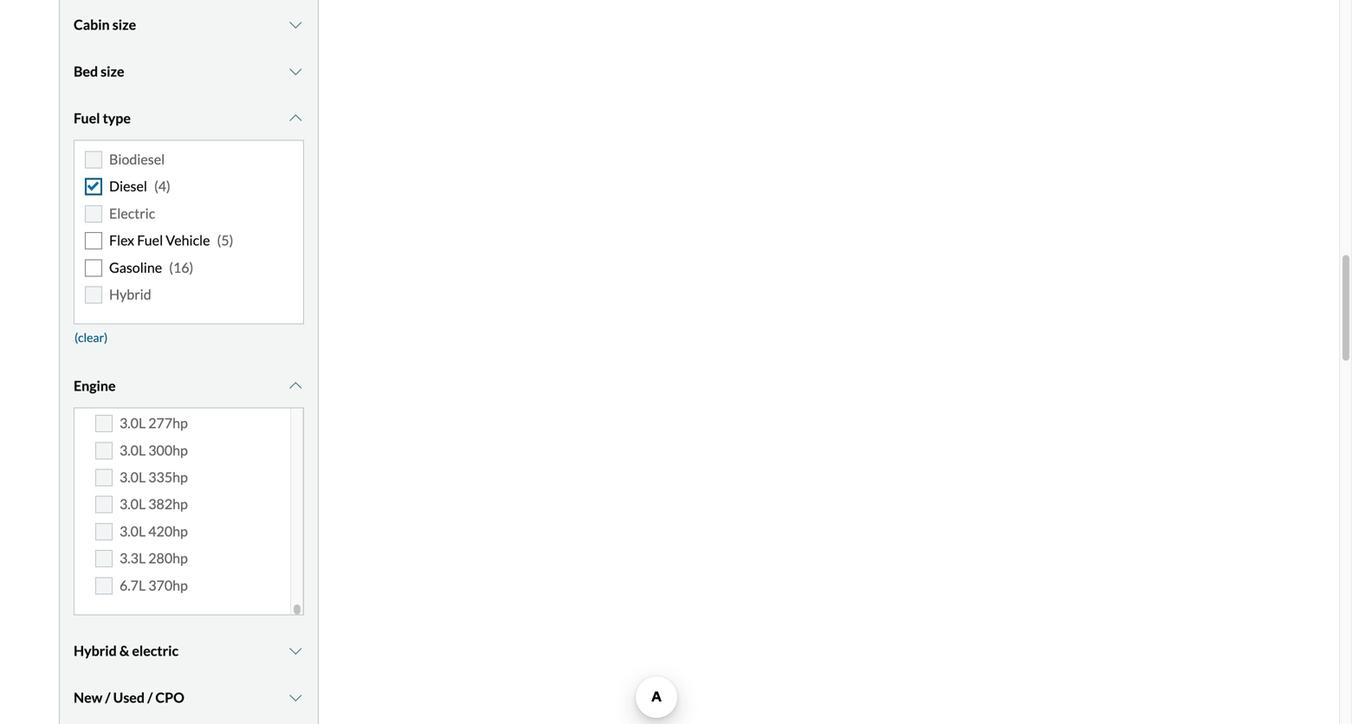 Task type: locate. For each thing, give the bounding box(es) containing it.
3.0l 382hp
[[120, 496, 188, 512]]

0 vertical spatial hybrid
[[109, 286, 151, 303]]

2 / from the left
[[147, 689, 153, 706]]

size right bed
[[101, 63, 124, 80]]

hybrid left &
[[74, 642, 117, 659]]

0 vertical spatial chevron down image
[[287, 111, 304, 125]]

300hp
[[148, 442, 188, 458]]

1 chevron down image from the top
[[287, 18, 304, 32]]

fuel inside dropdown button
[[74, 110, 100, 126]]

size right cabin
[[112, 16, 136, 33]]

0 vertical spatial chevron down image
[[287, 18, 304, 32]]

cabin
[[74, 16, 110, 33]]

1 horizontal spatial /
[[147, 689, 153, 706]]

2 vertical spatial chevron down image
[[287, 379, 304, 393]]

/
[[105, 689, 111, 706], [147, 689, 153, 706]]

1 3.0l from the top
[[120, 415, 146, 431]]

2 chevron down image from the top
[[287, 644, 304, 658]]

0 vertical spatial size
[[112, 16, 136, 33]]

3.0l up 3.3l
[[120, 523, 146, 540]]

3.0l down 3.0l 277hp
[[120, 442, 146, 458]]

hybrid inside dropdown button
[[74, 642, 117, 659]]

3.0l up 3.0l 420hp
[[120, 496, 146, 512]]

/ left the cpo at the left
[[147, 689, 153, 706]]

chevron down image
[[287, 18, 304, 32], [287, 65, 304, 78], [287, 379, 304, 393]]

chevron down image inside hybrid & electric dropdown button
[[287, 644, 304, 658]]

chevron down image
[[287, 111, 304, 125], [287, 644, 304, 658], [287, 691, 304, 705]]

hybrid for hybrid & electric
[[74, 642, 117, 659]]

engine button
[[74, 364, 304, 408]]

bed size button
[[74, 50, 304, 93]]

1 vertical spatial chevron down image
[[287, 644, 304, 658]]

3 chevron down image from the top
[[287, 379, 304, 393]]

chevron down image for new / used / cpo
[[287, 691, 304, 705]]

382hp
[[148, 496, 188, 512]]

fuel type button
[[74, 97, 304, 140]]

3 3.0l from the top
[[120, 469, 146, 485]]

1 vertical spatial size
[[101, 63, 124, 80]]

3.0l
[[120, 415, 146, 431], [120, 442, 146, 458], [120, 469, 146, 485], [120, 496, 146, 512], [120, 523, 146, 540]]

bed
[[74, 63, 98, 80]]

2 vertical spatial chevron down image
[[287, 691, 304, 705]]

3.3l 280hp
[[120, 550, 188, 567]]

chevron down image inside fuel type dropdown button
[[287, 111, 304, 125]]

2 chevron down image from the top
[[287, 65, 304, 78]]

chevron down image for hybrid & electric
[[287, 644, 304, 658]]

size
[[112, 16, 136, 33], [101, 63, 124, 80]]

chevron down image for bed
[[287, 65, 304, 78]]

chevron down image inside engine dropdown button
[[287, 379, 304, 393]]

3 chevron down image from the top
[[287, 691, 304, 705]]

fuel
[[74, 110, 100, 126], [137, 232, 163, 249]]

3.0l for 3.0l 420hp
[[120, 523, 146, 540]]

hybrid down gasoline
[[109, 286, 151, 303]]

fuel up "gasoline (16)"
[[137, 232, 163, 249]]

1 chevron down image from the top
[[287, 111, 304, 125]]

fuel left type
[[74, 110, 100, 126]]

chevron down image inside new / used / cpo "dropdown button"
[[287, 691, 304, 705]]

277hp
[[148, 415, 188, 431]]

vehicle
[[166, 232, 210, 249]]

chevron down image inside cabin size dropdown button
[[287, 18, 304, 32]]

280hp
[[148, 550, 188, 567]]

0 horizontal spatial fuel
[[74, 110, 100, 126]]

3.0l 300hp
[[120, 442, 188, 458]]

chevron down image inside bed size dropdown button
[[287, 65, 304, 78]]

1 vertical spatial hybrid
[[74, 642, 117, 659]]

gasoline
[[109, 259, 162, 276]]

1 vertical spatial chevron down image
[[287, 65, 304, 78]]

0 vertical spatial fuel
[[74, 110, 100, 126]]

hybrid & electric
[[74, 642, 179, 659]]

cabin size
[[74, 16, 136, 33]]

4 3.0l from the top
[[120, 496, 146, 512]]

1 / from the left
[[105, 689, 111, 706]]

cpo
[[155, 689, 184, 706]]

2 3.0l from the top
[[120, 442, 146, 458]]

(clear)
[[74, 330, 108, 345]]

/ right new
[[105, 689, 111, 706]]

&
[[119, 642, 129, 659]]

3.0l up 3.0l 300hp
[[120, 415, 146, 431]]

5 3.0l from the top
[[120, 523, 146, 540]]

3.0l up 3.0l 382hp
[[120, 469, 146, 485]]

1 vertical spatial fuel
[[137, 232, 163, 249]]

diesel
[[109, 178, 147, 195]]

hybrid for hybrid
[[109, 286, 151, 303]]

0 horizontal spatial /
[[105, 689, 111, 706]]

3.0l 335hp
[[120, 469, 188, 485]]

hybrid
[[109, 286, 151, 303], [74, 642, 117, 659]]



Task type: describe. For each thing, give the bounding box(es) containing it.
(5)
[[217, 232, 233, 249]]

cabin size button
[[74, 3, 304, 46]]

bed size
[[74, 63, 124, 80]]

size for bed size
[[101, 63, 124, 80]]

3.0l 277hp
[[120, 415, 188, 431]]

gasoline (16)
[[109, 259, 193, 276]]

3.0l for 3.0l 300hp
[[120, 442, 146, 458]]

engine
[[74, 377, 116, 394]]

(4)
[[154, 178, 170, 195]]

type
[[103, 110, 131, 126]]

chevron down image for cabin
[[287, 18, 304, 32]]

new / used / cpo
[[74, 689, 184, 706]]

1 horizontal spatial fuel
[[137, 232, 163, 249]]

370hp
[[148, 577, 188, 594]]

3.0l for 3.0l 382hp
[[120, 496, 146, 512]]

hybrid & electric button
[[74, 629, 304, 673]]

3.3l
[[120, 550, 146, 567]]

new
[[74, 689, 102, 706]]

flex fuel vehicle (5)
[[109, 232, 233, 249]]

fuel type
[[74, 110, 131, 126]]

(clear) button
[[74, 325, 109, 351]]

electric
[[132, 642, 179, 659]]

diesel (4)
[[109, 178, 170, 195]]

electric
[[109, 205, 155, 222]]

6.7l 370hp
[[120, 577, 188, 594]]

3.0l 420hp
[[120, 523, 188, 540]]

new / used / cpo button
[[74, 676, 304, 720]]

size for cabin size
[[112, 16, 136, 33]]

biodiesel
[[109, 151, 165, 168]]

(16)
[[169, 259, 193, 276]]

3.0l for 3.0l 335hp
[[120, 469, 146, 485]]

3.0l for 3.0l 277hp
[[120, 415, 146, 431]]

335hp
[[148, 469, 188, 485]]

used
[[113, 689, 145, 706]]

chevron down image for fuel type
[[287, 111, 304, 125]]

flex
[[109, 232, 134, 249]]

6.7l
[[120, 577, 146, 594]]

420hp
[[148, 523, 188, 540]]



Task type: vqa. For each thing, say whether or not it's contained in the screenshot.
right The
no



